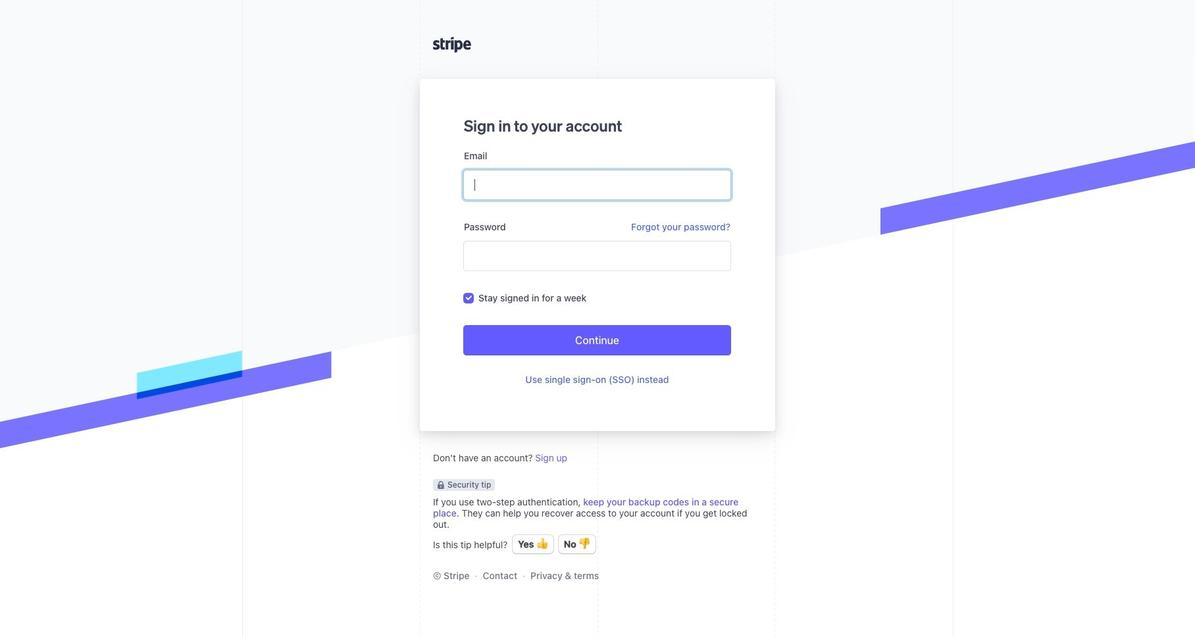 Task type: locate. For each thing, give the bounding box(es) containing it.
password input password field
[[464, 242, 730, 270]]

email input email field
[[464, 170, 730, 199]]



Task type: vqa. For each thing, say whether or not it's contained in the screenshot.
the "Atlas Account"
no



Task type: describe. For each thing, give the bounding box(es) containing it.
stripe image
[[433, 37, 471, 53]]



